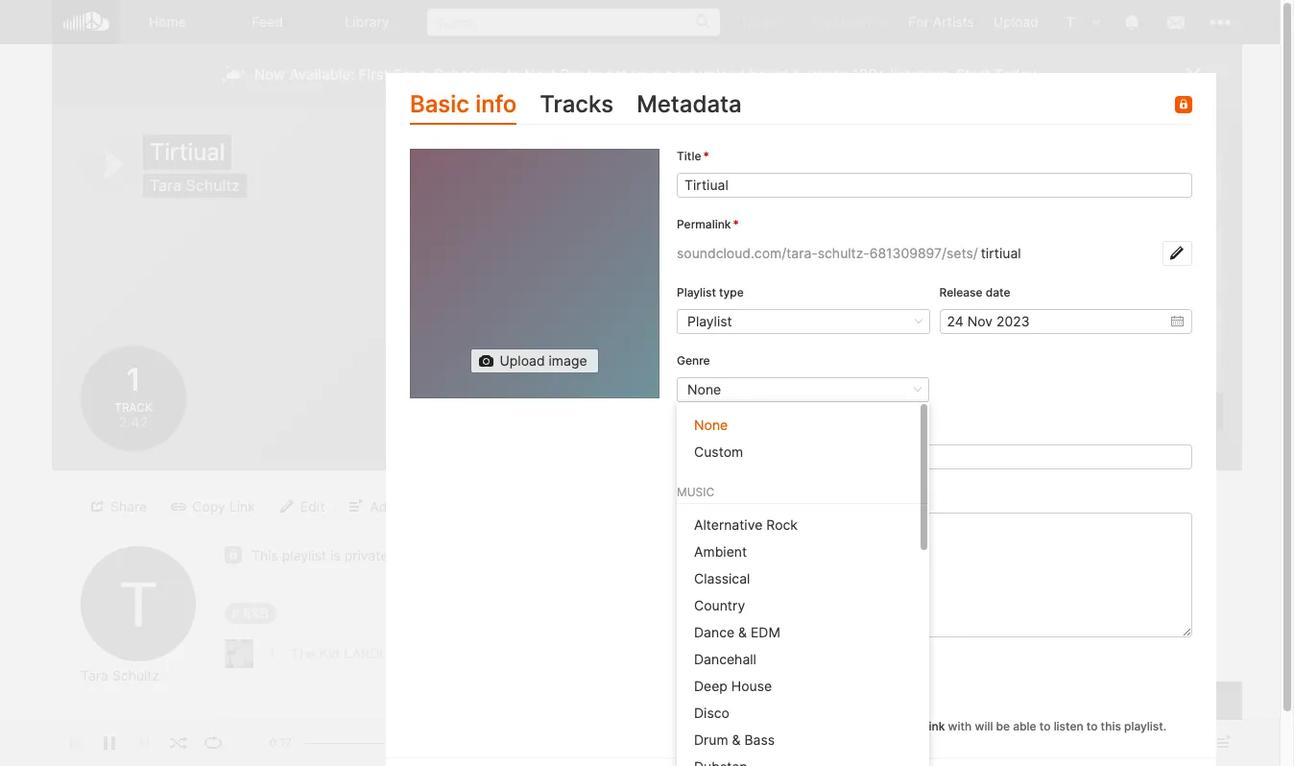 Task type: describe. For each thing, give the bounding box(es) containing it.
go+
[[764, 13, 791, 30]]

upload link
[[984, 0, 1049, 43]]

2 you from the left
[[822, 719, 842, 734]]

description
[[677, 489, 740, 504]]

basic
[[410, 90, 469, 118]]

house
[[732, 678, 772, 695]]

feed
[[252, 13, 283, 30]]

the kid laroi.
[[291, 645, 387, 662]]

privacy:
[[683, 652, 727, 667]]

additional tags
[[677, 421, 760, 436]]

link
[[229, 498, 255, 514]]

language: button
[[926, 664, 1054, 679]]

this
[[1101, 719, 1122, 734]]

playlist for playlist
[[688, 313, 732, 329]]

edit button
[[272, 494, 336, 519]]

r&b inside "link"
[[243, 605, 269, 621]]

for artists
[[909, 13, 975, 30]]

tara inside tirtiual tara schultz
[[150, 176, 182, 195]]

dancehall
[[694, 651, 757, 668]]

playlist type
[[677, 285, 744, 300]]

permalink
[[677, 217, 731, 232]]

try go+
[[740, 13, 791, 30]]

none link
[[677, 412, 930, 438]]

1 vertical spatial tara
[[81, 667, 108, 684]]

go mobile
[[926, 505, 990, 521]]

playlist.
[[1125, 719, 1167, 734]]

0 horizontal spatial tirtiual element
[[410, 149, 660, 399]]

to left this
[[1087, 719, 1098, 734]]

library link
[[318, 0, 418, 44]]

now available: first fans. subscribe to next pro to get your next upload heard by up to 100+ listeners. start today
[[254, 65, 1036, 84]]

now
[[254, 65, 285, 84]]

is
[[330, 547, 341, 564]]

bass
[[745, 732, 775, 748]]

cookie policy link
[[1021, 627, 1095, 642]]

playlist button
[[677, 309, 930, 334]]

language:
[[926, 664, 983, 679]]

country link
[[677, 593, 930, 620]]

this
[[252, 547, 278, 564]]

date
[[986, 285, 1011, 300]]

upload image
[[500, 353, 587, 369]]

heard
[[750, 65, 789, 84]]

metadata
[[637, 90, 742, 118]]

681309897/sets/
[[870, 245, 978, 261]]

dance & edm
[[694, 624, 781, 641]]

link
[[926, 719, 945, 734]]

with
[[948, 719, 972, 734]]

upload for upload image
[[500, 353, 545, 369]]

alternative rock link
[[677, 512, 930, 539]]

drum
[[694, 732, 729, 748]]

listen
[[1054, 719, 1084, 734]]

basic info link
[[410, 86, 517, 125]]

0 horizontal spatial pro
[[560, 65, 583, 84]]

track
[[114, 400, 153, 414]]

Additional tags text field
[[728, 448, 793, 466]]

manager
[[1149, 627, 1198, 642]]

legal link
[[926, 627, 956, 642]]

ambient link
[[677, 539, 930, 566]]

0 horizontal spatial tara schultz's avatar element
[[81, 546, 196, 662]]

& for drum
[[732, 732, 741, 748]]

upload for upload
[[994, 13, 1039, 30]]

Search search field
[[427, 9, 721, 36]]

1 horizontal spatial r&b
[[694, 449, 720, 465]]

release date
[[940, 285, 1011, 300]]

additional
[[677, 421, 733, 436]]

1 vertical spatial none
[[694, 416, 728, 433]]

secret link link
[[889, 719, 945, 734]]

soundcloud.com/tara-schultz-681309897/sets/
[[677, 245, 978, 261]]

only
[[706, 719, 732, 734]]

edm
[[751, 624, 781, 641]]

Permalink text field
[[978, 241, 1163, 266]]

listeners.
[[891, 65, 952, 84]]

copy link button
[[163, 494, 267, 519]]

for
[[909, 13, 929, 30]]

the kid laroi. link
[[291, 645, 387, 662]]

tracks link
[[540, 86, 614, 125]]

upload
[[699, 65, 746, 84]]

tracks
[[540, 90, 614, 118]]

subscribe
[[434, 65, 502, 84]]

cookie for manager
[[1107, 627, 1146, 642]]

the kid laroi - what just happened element
[[225, 640, 254, 668]]

try for try next pro
[[810, 13, 831, 30]]

2:42
[[119, 414, 148, 431]]

playlist
[[282, 547, 327, 564]]

your
[[632, 65, 662, 84]]

rock
[[767, 517, 798, 533]]

1 for 1 track 2:42
[[123, 361, 144, 399]]

cookie for policy
[[1021, 627, 1059, 642]]

next
[[666, 65, 695, 84]]

to right able
[[1040, 719, 1051, 734]]

0 vertical spatial tara schultz link
[[150, 176, 240, 195]]

get
[[605, 65, 628, 84]]

dancehall link
[[677, 646, 930, 673]]

secret
[[889, 719, 923, 734]]

for artists link
[[899, 0, 984, 43]]

schultz inside tirtiual tara schultz
[[186, 176, 240, 195]]

the
[[291, 645, 315, 662]]

none inside popup button
[[688, 381, 721, 397]]

custom link
[[677, 438, 930, 465]]

alternative
[[694, 517, 763, 533]]

0 horizontal spatial next
[[524, 65, 556, 84]]



Task type: locate. For each thing, give the bounding box(es) containing it.
1 vertical spatial upload
[[500, 353, 545, 369]]

1 horizontal spatial cookie
[[1107, 627, 1146, 642]]

copy link
[[192, 498, 255, 514]]

1 you from the left
[[735, 719, 755, 734]]

1 horizontal spatial upload
[[994, 13, 1039, 30]]

soundcloud.com/tara-
[[677, 245, 818, 261]]

by
[[793, 65, 809, 84]]

tara schultz's avatar element right upload link at the top right of page
[[1058, 10, 1083, 35]]

this playlist is private.
[[252, 547, 392, 564]]

start today link
[[956, 65, 1036, 84]]

1 vertical spatial playlist
[[688, 313, 732, 329]]

Release date text field
[[940, 309, 1193, 334]]

pro left the for
[[868, 13, 890, 30]]

r&b up the kid laroi - what just happened "element"
[[243, 605, 269, 621]]

playlist down playlist type
[[688, 313, 732, 329]]

classical link
[[677, 566, 930, 593]]

a
[[879, 719, 886, 734]]

upload image button
[[471, 349, 599, 374]]

& right only
[[732, 732, 741, 748]]

imprint link
[[926, 643, 965, 658]]

pro
[[868, 13, 890, 30], [560, 65, 583, 84]]

metadata link
[[637, 86, 742, 125]]

tirtiual element
[[897, 125, 1224, 451], [410, 149, 660, 399]]

go
[[926, 505, 944, 521]]

able
[[1013, 719, 1037, 734]]

ambient
[[694, 544, 747, 560]]

to up info at the left
[[507, 65, 520, 84]]

artists
[[933, 13, 975, 30]]

try left 'go+'
[[740, 13, 761, 30]]

people
[[781, 719, 819, 734]]

drum & bass link
[[677, 727, 930, 754]]

playlist inside popup button
[[688, 313, 732, 329]]

tara schultz link
[[150, 176, 240, 195], [81, 667, 159, 685]]

policy
[[1062, 627, 1095, 642]]

copy
[[192, 498, 226, 514]]

1 horizontal spatial you
[[822, 719, 842, 734]]

1 left the
[[268, 645, 277, 662]]

Title text field
[[677, 173, 1193, 198]]

private
[[706, 700, 745, 714]]

& inside drum & bass link
[[732, 732, 741, 748]]

you left share
[[822, 719, 842, 734]]

r&b link
[[225, 603, 276, 624]]

0 vertical spatial upload
[[994, 13, 1039, 30]]

1 horizontal spatial tirtiual element
[[897, 125, 1224, 451]]

0 vertical spatial tara schultz's avatar element
[[1058, 10, 1083, 35]]

privacy
[[968, 627, 1008, 642]]

dance & edm link
[[677, 620, 930, 646]]

1 horizontal spatial try
[[810, 13, 831, 30]]

next up tracks
[[524, 65, 556, 84]]

1 vertical spatial r&b
[[243, 605, 269, 621]]

pro up tracks
[[560, 65, 583, 84]]

cookie left manager
[[1107, 627, 1146, 642]]

to right up
[[835, 65, 848, 84]]

drum & bass
[[694, 732, 775, 748]]

try right 'go+'
[[810, 13, 831, 30]]

2 try from the left
[[810, 13, 831, 30]]

1
[[123, 361, 144, 399], [268, 645, 277, 662]]

r&b
[[694, 449, 720, 465], [243, 605, 269, 621]]

share
[[845, 719, 876, 734]]

cookie left "policy"
[[1021, 627, 1059, 642]]

upload inside upload image 'button'
[[500, 353, 545, 369]]

tags
[[736, 421, 760, 436]]

1 horizontal spatial pro
[[868, 13, 890, 30]]

100+
[[853, 65, 887, 84]]

cookie manager link
[[1107, 627, 1198, 642]]

0 horizontal spatial cookie
[[1021, 627, 1059, 642]]

0 vertical spatial next
[[835, 13, 865, 30]]

1 horizontal spatial tara
[[150, 176, 182, 195]]

None search field
[[418, 0, 730, 43]]

1 vertical spatial &
[[732, 732, 741, 748]]

upload
[[994, 13, 1039, 30], [500, 353, 545, 369]]

1 try from the left
[[740, 13, 761, 30]]

0 vertical spatial pro
[[868, 13, 890, 30]]

cookie policy
[[1021, 627, 1095, 642]]

& for dance
[[739, 624, 747, 641]]

0 vertical spatial r&b
[[694, 449, 720, 465]]

image
[[549, 353, 587, 369]]

1 track 2:42
[[114, 361, 153, 431]]

basic info
[[410, 90, 517, 118]]

genre
[[677, 353, 710, 368]]

try next pro
[[810, 13, 890, 30]]

tara schultz's avatar element up tara schultz
[[81, 546, 196, 662]]

try next pro link
[[801, 0, 899, 43]]

home link
[[118, 0, 218, 44]]

playlist left the type
[[677, 285, 716, 300]]

none
[[688, 381, 721, 397], [694, 416, 728, 433]]

1 vertical spatial pro
[[560, 65, 583, 84]]

0 vertical spatial &
[[739, 624, 747, 641]]

alternative rock
[[694, 517, 798, 533]]

deep house link
[[677, 673, 930, 700]]

tirtiual tara schultz
[[150, 138, 240, 195]]

up
[[814, 65, 831, 84]]

upload inside upload link
[[994, 13, 1039, 30]]

1 horizontal spatial tara schultz's avatar element
[[1058, 10, 1083, 35]]

1 inside 1 track 2:42
[[123, 361, 144, 399]]

release
[[940, 285, 983, 300]]

none down genre
[[688, 381, 721, 397]]

0 horizontal spatial r&b
[[243, 605, 269, 621]]

schultz
[[186, 176, 240, 195], [112, 667, 159, 684]]

country
[[694, 598, 745, 614]]

0 horizontal spatial upload
[[500, 353, 545, 369]]

playlist for playlist type
[[677, 285, 716, 300]]

1 up track
[[123, 361, 144, 399]]

today
[[994, 65, 1036, 84]]

disco
[[694, 705, 730, 721]]

0 horizontal spatial 1
[[123, 361, 144, 399]]

1 vertical spatial tara schultz's avatar element
[[81, 546, 196, 662]]

deep
[[694, 678, 728, 695]]

0 vertical spatial schultz
[[186, 176, 240, 195]]

0 horizontal spatial you
[[735, 719, 755, 734]]

r&b down additional
[[694, 449, 720, 465]]

2 cookie from the left
[[1107, 627, 1146, 642]]

0 vertical spatial tara
[[150, 176, 182, 195]]

classical
[[694, 571, 750, 587]]

0 vertical spatial playlist
[[677, 285, 716, 300]]

cookie
[[1021, 627, 1059, 642], [1107, 627, 1146, 642]]

you left and
[[735, 719, 755, 734]]

tara
[[150, 176, 182, 195], [81, 667, 108, 684]]

try for try go+
[[740, 13, 761, 30]]

1 vertical spatial 1
[[268, 645, 277, 662]]

0 vertical spatial none
[[688, 381, 721, 397]]

1 horizontal spatial next
[[835, 13, 865, 30]]

& inside dance & edm link
[[739, 624, 747, 641]]

to left 'get'
[[587, 65, 601, 84]]

& left edm
[[739, 624, 747, 641]]

disco link
[[677, 700, 930, 727]]

upload up today
[[994, 13, 1039, 30]]

0 horizontal spatial schultz
[[112, 667, 159, 684]]

1 horizontal spatial schultz
[[186, 176, 240, 195]]

tara schultz's avatar element
[[1058, 10, 1083, 35], [81, 546, 196, 662]]

try go+ link
[[730, 0, 801, 43]]

type
[[719, 285, 744, 300]]

deep house
[[694, 678, 772, 695]]

1 vertical spatial next
[[524, 65, 556, 84]]

1 cookie from the left
[[1021, 627, 1059, 642]]

fans.
[[393, 65, 430, 84]]

private.
[[344, 547, 392, 564]]

0 vertical spatial 1
[[123, 361, 144, 399]]

schultz-
[[818, 245, 870, 261]]

upload left image
[[500, 353, 545, 369]]

1 for 1
[[268, 645, 277, 662]]

home
[[149, 13, 186, 30]]

Description text field
[[677, 513, 1193, 638]]

1 vertical spatial tara schultz link
[[81, 667, 159, 685]]

1 horizontal spatial 1
[[268, 645, 277, 662]]

0 horizontal spatial try
[[740, 13, 761, 30]]

playlist
[[677, 285, 716, 300], [688, 313, 732, 329]]

cookie manager imprint language:
[[926, 627, 1198, 679]]

cookie inside cookie manager imprint language:
[[1107, 627, 1146, 642]]

next
[[835, 13, 865, 30], [524, 65, 556, 84]]

next up 100+
[[835, 13, 865, 30]]

tirtiual
[[150, 138, 225, 166]]

privacy link
[[968, 627, 1008, 642]]

none up custom
[[694, 416, 728, 433]]

1 vertical spatial schultz
[[112, 667, 159, 684]]

0 horizontal spatial tara
[[81, 667, 108, 684]]



Task type: vqa. For each thing, say whether or not it's contained in the screenshot.
TARA SCHULTZ link
yes



